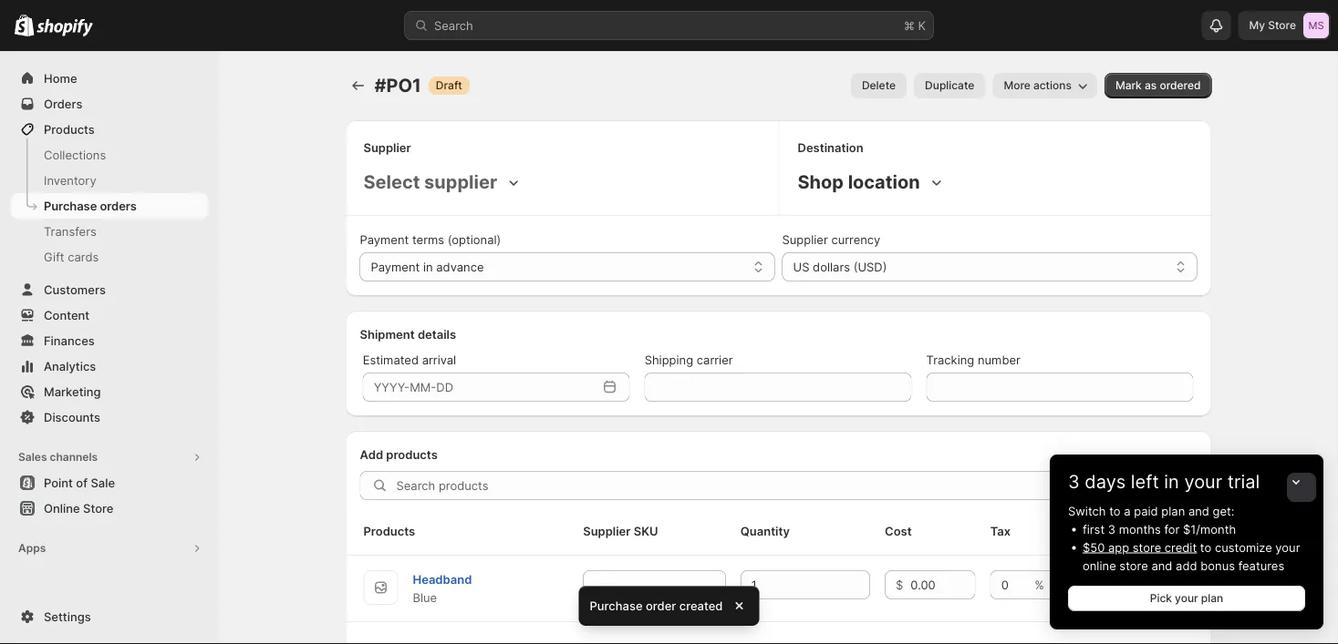 Task type: vqa. For each thing, say whether or not it's contained in the screenshot.
leftmost And
yes



Task type: locate. For each thing, give the bounding box(es) containing it.
plan down bonus
[[1201, 593, 1224, 606]]

channels
[[50, 451, 98, 464]]

payment left terms
[[360, 233, 409, 247]]

my store
[[1249, 19, 1296, 32]]

store right 'my'
[[1268, 19, 1296, 32]]

purchase for purchase order created
[[590, 599, 643, 613]]

1 vertical spatial payment
[[371, 260, 420, 274]]

add products
[[360, 448, 438, 462]]

1 horizontal spatial 3
[[1108, 523, 1116, 537]]

of
[[76, 476, 88, 490]]

store
[[1133, 541, 1161, 555], [1120, 559, 1148, 573]]

your up 'features'
[[1276, 541, 1300, 555]]

supplier up us
[[782, 233, 828, 247]]

0 vertical spatial payment
[[360, 233, 409, 247]]

store inside button
[[83, 502, 113, 516]]

gift cards
[[44, 250, 99, 264]]

and
[[1189, 504, 1210, 519], [1152, 559, 1173, 573]]

more actions
[[1004, 79, 1072, 92]]

store for my store
[[1268, 19, 1296, 32]]

analytics
[[44, 359, 96, 374]]

browse
[[1144, 479, 1186, 493]]

payment terms (optional)
[[360, 233, 501, 247]]

your right pick on the right of page
[[1175, 593, 1198, 606]]

% text field
[[990, 571, 1031, 600]]

0 vertical spatial and
[[1189, 504, 1210, 519]]

1 vertical spatial 3
[[1108, 523, 1116, 537]]

plan up for
[[1162, 504, 1185, 519]]

payment for payment in advance
[[371, 260, 420, 274]]

0 vertical spatial plan
[[1162, 504, 1185, 519]]

and for store
[[1152, 559, 1173, 573]]

Tracking number text field
[[926, 373, 1194, 402]]

store
[[1268, 19, 1296, 32], [83, 502, 113, 516]]

mark as ordered
[[1116, 79, 1201, 92]]

us dollars (usd)
[[793, 260, 887, 274]]

0 horizontal spatial products
[[44, 122, 95, 136]]

online store button
[[0, 496, 219, 522]]

details
[[418, 327, 456, 342]]

headband blue
[[413, 573, 472, 605]]

⌘
[[904, 18, 915, 32]]

1 vertical spatial in
[[1164, 471, 1179, 494]]

purchase up the "transfers"
[[44, 199, 97, 213]]

sale
[[91, 476, 115, 490]]

to customize your online store and add bonus features
[[1083, 541, 1300, 573]]

1 horizontal spatial to
[[1200, 541, 1212, 555]]

in down terms
[[423, 260, 433, 274]]

point of sale
[[44, 476, 115, 490]]

supplier currency
[[782, 233, 881, 247]]

1 vertical spatial store
[[1120, 559, 1148, 573]]

0 horizontal spatial and
[[1152, 559, 1173, 573]]

1 vertical spatial and
[[1152, 559, 1173, 573]]

tax
[[990, 525, 1011, 539]]

and up $0.00
[[1152, 559, 1173, 573]]

store inside to customize your online store and add bonus features
[[1120, 559, 1148, 573]]

1 horizontal spatial and
[[1189, 504, 1210, 519]]

$ text field
[[911, 571, 976, 600]]

content link
[[11, 303, 208, 328]]

store for online store
[[83, 502, 113, 516]]

shopify image
[[15, 14, 34, 36], [37, 19, 93, 37]]

add
[[1176, 559, 1197, 573]]

0 vertical spatial supplier
[[364, 140, 411, 155]]

online store
[[44, 502, 113, 516]]

3 left days at the right bottom
[[1068, 471, 1080, 494]]

1 horizontal spatial supplier
[[583, 525, 631, 539]]

payment for payment terms (optional)
[[360, 233, 409, 247]]

to
[[1109, 504, 1121, 519], [1200, 541, 1212, 555]]

Shipping carrier text field
[[645, 373, 912, 402]]

None text field
[[583, 571, 726, 600]]

0 horizontal spatial 3
[[1068, 471, 1080, 494]]

store down 'total'
[[1133, 541, 1161, 555]]

1 horizontal spatial in
[[1164, 471, 1179, 494]]

1 horizontal spatial purchase
[[590, 599, 643, 613]]

your inside dropdown button
[[1185, 471, 1223, 494]]

supplier
[[364, 140, 411, 155], [782, 233, 828, 247], [583, 525, 631, 539]]

0 horizontal spatial purchase
[[44, 199, 97, 213]]

0 horizontal spatial store
[[83, 502, 113, 516]]

features
[[1239, 559, 1285, 573]]

(optional)
[[448, 233, 501, 247]]

1 vertical spatial store
[[83, 502, 113, 516]]

your up get:
[[1185, 471, 1223, 494]]

purchase left the order
[[590, 599, 643, 613]]

1 horizontal spatial shopify image
[[37, 19, 93, 37]]

2 vertical spatial supplier
[[583, 525, 631, 539]]

(usd)
[[854, 260, 887, 274]]

created
[[679, 599, 723, 613]]

transfers link
[[11, 219, 208, 244]]

payment down terms
[[371, 260, 420, 274]]

supplier left sku
[[583, 525, 631, 539]]

to down $1/month
[[1200, 541, 1212, 555]]

plan
[[1162, 504, 1185, 519], [1201, 593, 1224, 606]]

sales channels button
[[11, 445, 208, 471]]

purchase inside "link"
[[44, 199, 97, 213]]

shipping
[[645, 353, 693, 367]]

products
[[386, 448, 438, 462]]

and up $1/month
[[1189, 504, 1210, 519]]

0 horizontal spatial shopify image
[[15, 14, 34, 36]]

0 vertical spatial your
[[1185, 471, 1223, 494]]

sku
[[634, 525, 658, 539]]

0 horizontal spatial plan
[[1162, 504, 1185, 519]]

supplier up select
[[364, 140, 411, 155]]

first 3 months for $1/month
[[1083, 523, 1236, 537]]

in right left
[[1164, 471, 1179, 494]]

1 vertical spatial to
[[1200, 541, 1212, 555]]

3 inside "3 days left in your trial" dropdown button
[[1068, 471, 1080, 494]]

0 vertical spatial products
[[44, 122, 95, 136]]

0 horizontal spatial in
[[423, 260, 433, 274]]

#po1
[[374, 74, 421, 97]]

shop location
[[798, 171, 920, 193]]

home link
[[11, 66, 208, 91]]

1 vertical spatial purchase
[[590, 599, 643, 613]]

for
[[1164, 523, 1180, 537]]

online
[[1083, 559, 1116, 573]]

payment
[[360, 233, 409, 247], [371, 260, 420, 274]]

store down sale
[[83, 502, 113, 516]]

None number field
[[741, 571, 843, 600]]

$1/month
[[1183, 523, 1236, 537]]

1 vertical spatial your
[[1276, 541, 1300, 555]]

0 vertical spatial store
[[1268, 19, 1296, 32]]

0 vertical spatial 3
[[1068, 471, 1080, 494]]

inventory link
[[11, 168, 208, 193]]

mark as ordered button
[[1105, 73, 1212, 99]]

0 vertical spatial purchase
[[44, 199, 97, 213]]

purchase
[[44, 199, 97, 213], [590, 599, 643, 613]]

online
[[44, 502, 80, 516]]

terms
[[412, 233, 444, 247]]

0 vertical spatial to
[[1109, 504, 1121, 519]]

and inside to customize your online store and add bonus features
[[1152, 559, 1173, 573]]

days
[[1085, 471, 1126, 494]]

products up headband 'link'
[[364, 525, 415, 539]]

finances
[[44, 334, 95, 348]]

1 horizontal spatial store
[[1268, 19, 1296, 32]]

2 horizontal spatial supplier
[[782, 233, 828, 247]]

3 right the first
[[1108, 523, 1116, 537]]

1 vertical spatial plan
[[1201, 593, 1224, 606]]

shipment details
[[360, 327, 456, 342]]

headband link
[[413, 573, 472, 587]]

supplier for supplier currency
[[782, 233, 828, 247]]

3 inside '3 days left in your trial' element
[[1108, 523, 1116, 537]]

tracking number
[[926, 353, 1021, 367]]

store down $50 app store credit
[[1120, 559, 1148, 573]]

1 vertical spatial supplier
[[782, 233, 828, 247]]

supplier for supplier sku
[[583, 525, 631, 539]]

3 days left in your trial button
[[1050, 455, 1324, 494]]

$50 app store credit link
[[1083, 541, 1197, 555]]

content
[[44, 308, 90, 322]]

your
[[1185, 471, 1223, 494], [1276, 541, 1300, 555], [1175, 593, 1198, 606]]

analytics link
[[11, 354, 208, 379]]

carrier
[[697, 353, 733, 367]]

products up collections
[[44, 122, 95, 136]]

0 horizontal spatial supplier
[[364, 140, 411, 155]]

select supplier button
[[360, 168, 526, 197]]

to left a
[[1109, 504, 1121, 519]]

first
[[1083, 523, 1105, 537]]

pick your plan
[[1150, 593, 1224, 606]]

1 horizontal spatial products
[[364, 525, 415, 539]]

products
[[44, 122, 95, 136], [364, 525, 415, 539]]



Task type: describe. For each thing, give the bounding box(es) containing it.
app
[[1108, 541, 1130, 555]]

duplicate
[[925, 79, 975, 92]]

$0.00
[[1135, 580, 1167, 594]]

left
[[1131, 471, 1159, 494]]

point of sale button
[[0, 471, 219, 496]]

my
[[1249, 19, 1265, 32]]

cards
[[68, 250, 99, 264]]

add
[[360, 448, 383, 462]]

ordered
[[1160, 79, 1201, 92]]

point
[[44, 476, 73, 490]]

destination
[[798, 140, 864, 155]]

customize
[[1215, 541, 1272, 555]]

sales channels
[[18, 451, 98, 464]]

supplier for supplier
[[364, 140, 411, 155]]

0 vertical spatial store
[[1133, 541, 1161, 555]]

my store image
[[1304, 13, 1329, 38]]

orders
[[44, 97, 83, 111]]

orders link
[[11, 91, 208, 117]]

more actions button
[[993, 73, 1097, 99]]

0 vertical spatial in
[[423, 260, 433, 274]]

number
[[978, 353, 1021, 367]]

%
[[1035, 578, 1044, 593]]

credit
[[1165, 541, 1197, 555]]

duplicate link
[[914, 73, 986, 99]]

$
[[896, 578, 903, 593]]

Search products text field
[[396, 472, 1130, 501]]

order
[[646, 599, 676, 613]]

total
[[1139, 525, 1167, 539]]

⌘ k
[[904, 18, 926, 32]]

supplier sku
[[583, 525, 658, 539]]

tracking
[[926, 353, 975, 367]]

purchase orders
[[44, 199, 137, 213]]

actions
[[1034, 79, 1072, 92]]

shop
[[798, 171, 844, 193]]

quantity
[[741, 525, 790, 539]]

gift
[[44, 250, 64, 264]]

advance
[[436, 260, 484, 274]]

delete button
[[851, 73, 907, 99]]

search
[[434, 18, 473, 32]]

2 vertical spatial your
[[1175, 593, 1198, 606]]

pick
[[1150, 593, 1172, 606]]

delete
[[862, 79, 896, 92]]

settings link
[[11, 605, 208, 630]]

orders
[[100, 199, 137, 213]]

inventory
[[44, 173, 96, 187]]

switch
[[1068, 504, 1106, 519]]

select
[[364, 171, 420, 193]]

in inside dropdown button
[[1164, 471, 1179, 494]]

0 horizontal spatial to
[[1109, 504, 1121, 519]]

arrival
[[422, 353, 456, 367]]

shipping carrier
[[645, 353, 733, 367]]

us
[[793, 260, 810, 274]]

gift cards link
[[11, 244, 208, 270]]

cost
[[885, 525, 912, 539]]

discounts
[[44, 411, 100, 425]]

transfers
[[44, 224, 96, 239]]

and for plan
[[1189, 504, 1210, 519]]

purchase for purchase orders
[[44, 199, 97, 213]]

your inside to customize your online store and add bonus features
[[1276, 541, 1300, 555]]

trial
[[1228, 471, 1260, 494]]

a
[[1124, 504, 1131, 519]]

apps
[[18, 542, 46, 556]]

headband
[[413, 573, 472, 587]]

1 horizontal spatial plan
[[1201, 593, 1224, 606]]

1 vertical spatial products
[[364, 525, 415, 539]]

settings
[[44, 610, 91, 624]]

online store link
[[11, 496, 208, 522]]

collections link
[[11, 142, 208, 168]]

months
[[1119, 523, 1161, 537]]

select supplier
[[364, 171, 497, 193]]

draft
[[436, 79, 462, 92]]

3 days left in your trial element
[[1050, 503, 1324, 630]]

estimated arrival
[[363, 353, 456, 367]]

mark
[[1116, 79, 1142, 92]]

to inside to customize your online store and add bonus features
[[1200, 541, 1212, 555]]

marketing link
[[11, 379, 208, 405]]

blue
[[413, 591, 437, 605]]

as
[[1145, 79, 1157, 92]]

finances link
[[11, 328, 208, 354]]

shop location button
[[794, 168, 949, 197]]

Estimated arrival text field
[[363, 373, 597, 402]]

discounts link
[[11, 405, 208, 431]]

more
[[1004, 79, 1031, 92]]

home
[[44, 71, 77, 85]]

payment in advance
[[371, 260, 484, 274]]

marketing
[[44, 385, 101, 399]]

sales
[[18, 451, 47, 464]]

point of sale link
[[11, 471, 208, 496]]



